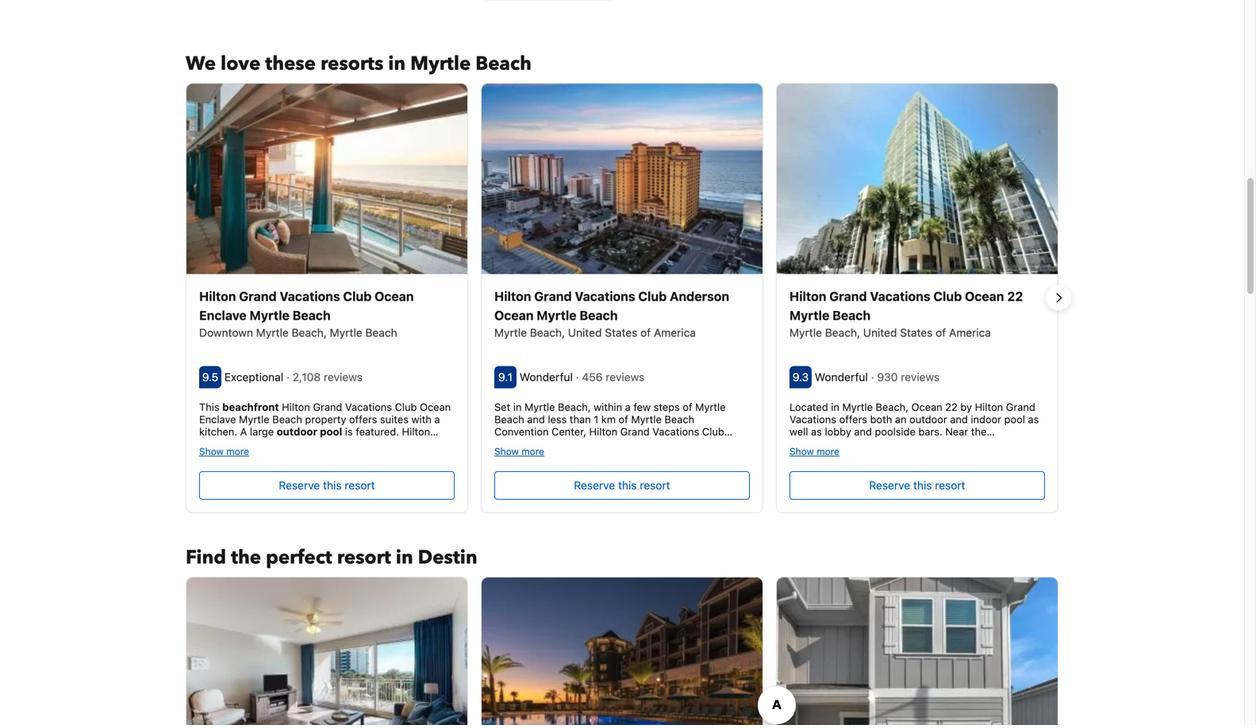 Task type: vqa. For each thing, say whether or not it's contained in the screenshot.
the United in the Hotels in Fort Worth, United States of America 173 hotels
no



Task type: locate. For each thing, give the bounding box(es) containing it.
reserve this resort link for enclave
[[199, 472, 455, 500]]

0 vertical spatial pool
[[1005, 414, 1026, 425]]

resort for hilton grand vacations club anderson ocean myrtle beach
[[640, 479, 671, 492]]

3 show more button from the left
[[790, 445, 840, 457]]

beach, inside set in myrtle beach, within a few steps of myrtle beach and less than 1 km of myrtle beach convention center, hilton grand vacations club anderson ocean myrtle beach offers accommodation with a bar and as well as free private parking for guests who drive. this 3-star offers a 24-hour front desk and an atm. guests can have a drink at the snack bar.
[[558, 401, 591, 413]]

wonderful right the 9.1 on the left bottom of the page
[[520, 371, 573, 384]]

1 horizontal spatial this
[[637, 463, 658, 475]]

convention inside set in myrtle beach, within a few steps of myrtle beach and less than 1 km of myrtle beach convention center, hilton grand vacations club anderson ocean myrtle beach offers accommodation with a bar and as well as free private parking for guests who drive. this 3-star offers a 24-hour front desk and an atm. guests can have a drink at the snack bar.
[[495, 426, 549, 438]]

1 horizontal spatial an
[[896, 414, 907, 425]]

well up 3- on the bottom of page
[[659, 451, 678, 463]]

united inside hilton grand vacations club ocean 22 myrtle beach myrtle beach, united states of america
[[864, 326, 898, 339]]

2 united from the left
[[864, 326, 898, 339]]

reserve this resort inside hilton grand vacations club ocean 22 myrtle beach section
[[870, 479, 966, 492]]

2 away. from the left
[[817, 463, 843, 475]]

with right suites
[[412, 414, 432, 425]]

resort inside hilton grand vacations club ocean 22 myrtle beach section
[[935, 479, 966, 492]]

show more button
[[199, 445, 249, 457], [495, 445, 545, 457], [790, 445, 840, 457]]

reserve this resort link
[[199, 472, 455, 500], [495, 472, 750, 500], [790, 472, 1046, 500]]

1 horizontal spatial show more
[[495, 446, 545, 457]]

2 america from the left
[[950, 326, 992, 339]]

1 america from the left
[[654, 326, 696, 339]]

reserve this resort down walk
[[279, 479, 375, 492]]

2 horizontal spatial reviews
[[901, 371, 940, 384]]

grand inside 'located in myrtle beach, ocean 22 by hilton grand vacations offers both an outdoor and indoor pool as well as lobby and poolside bars. near the , the myrtle beach convention center is 750 metres away and ripley's aquarium is 3 km away.'
[[1007, 401, 1036, 413]]

reviews inside "hilton grand vacations club ocean enclave myrtle beach" section
[[324, 371, 363, 384]]

2 show more from the left
[[495, 446, 545, 457]]

1 away. from the left
[[352, 463, 378, 475]]

1 show more button from the left
[[199, 445, 249, 457]]

9.5 exceptional 2,108 reviews
[[202, 371, 366, 384]]

outdoor inside "hilton grand vacations club ocean enclave myrtle beach" section
[[277, 426, 318, 438]]

hilton
[[199, 289, 236, 304], [495, 289, 532, 304], [790, 289, 827, 304], [282, 401, 310, 413], [975, 401, 1004, 413], [402, 426, 430, 438], [590, 426, 618, 438], [380, 438, 408, 450]]

1 vertical spatial anderson
[[495, 438, 541, 450]]

beach, inside hilton grand vacations club ocean enclave myrtle beach downtown myrtle beach, myrtle beach
[[292, 326, 327, 339]]

1 horizontal spatial outdoor
[[910, 414, 948, 425]]

hilton grand vacations club anderson ocean myrtle beach myrtle beach, united states of america
[[495, 289, 730, 339]]

states inside hilton grand vacations club anderson ocean myrtle beach myrtle beach, united states of america
[[605, 326, 638, 339]]

0 vertical spatial this
[[199, 401, 220, 413]]

ocean inside hilton grand vacations club ocean enclave myrtle beach downtown myrtle beach, myrtle beach
[[375, 289, 414, 304]]

of down within
[[619, 414, 629, 425]]

1 horizontal spatial away.
[[817, 463, 843, 475]]

well up center
[[790, 426, 809, 438]]

pool
[[1005, 414, 1026, 425], [320, 426, 342, 438]]

states for ocean
[[901, 326, 933, 339]]

1 vertical spatial km
[[799, 463, 814, 475]]

located
[[790, 401, 829, 413]]

offers
[[349, 414, 377, 425], [840, 414, 868, 425], [644, 438, 672, 450], [495, 475, 523, 487]]

3 this from the left
[[914, 479, 932, 492]]

show more inside "hilton grand vacations club ocean enclave myrtle beach" section
[[199, 446, 249, 457]]

1 this from the left
[[323, 479, 342, 492]]

reserve for ocean
[[574, 479, 615, 492]]

enclave up walk
[[308, 451, 345, 463]]

2 reviews from the left
[[606, 371, 645, 384]]

reserve this resort down drive.
[[574, 479, 671, 492]]

we
[[186, 51, 216, 77]]

0 horizontal spatial pool
[[320, 426, 342, 438]]

0 horizontal spatial outdoor
[[277, 426, 318, 438]]

the
[[972, 426, 987, 438], [887, 438, 902, 450], [568, 488, 583, 500], [231, 545, 261, 571]]

0 horizontal spatial anderson
[[495, 438, 541, 450]]

find
[[186, 545, 226, 571]]

1 states from the left
[[605, 326, 638, 339]]

grand
[[239, 289, 277, 304], [535, 289, 572, 304], [830, 289, 867, 304], [313, 401, 342, 413], [1007, 401, 1036, 413], [621, 426, 650, 438], [199, 438, 229, 450], [411, 438, 440, 450]]

0 horizontal spatial convention
[[495, 426, 549, 438]]

america inside hilton grand vacations club anderson ocean myrtle beach myrtle beach, united states of america
[[654, 326, 696, 339]]

united for anderson
[[568, 326, 602, 339]]

0 horizontal spatial with
[[412, 414, 432, 425]]

1 show from the left
[[199, 446, 224, 457]]

2 horizontal spatial reserve this resort link
[[790, 472, 1046, 500]]

2 show from the left
[[495, 446, 519, 457]]

in up lobby
[[831, 401, 840, 413]]

1 show more from the left
[[199, 446, 249, 457]]

1 reserve this resort from the left
[[279, 479, 375, 492]]

3 reserve from the left
[[870, 479, 911, 492]]

enclave inside hilton grand vacations club ocean enclave myrtle beach property offers suites with a kitchen. a large
[[199, 414, 236, 425]]

km down center
[[799, 463, 814, 475]]

vacations
[[280, 289, 340, 304], [575, 289, 636, 304], [870, 289, 931, 304], [345, 401, 392, 413], [790, 414, 837, 425], [653, 426, 700, 438], [232, 438, 278, 450], [199, 451, 246, 463]]

beach, up both on the right
[[876, 401, 909, 413]]

this inside hilton grand vacations club ocean 22 myrtle beach section
[[914, 479, 932, 492]]

0 vertical spatial 22
[[1008, 289, 1024, 304]]

show more up 3
[[790, 446, 840, 457]]

2 show more button from the left
[[495, 445, 545, 457]]

and down both on the right
[[855, 426, 873, 438]]

accommodation
[[495, 451, 572, 463]]

show down the kitchen. on the bottom
[[199, 446, 224, 457]]

2 reserve from the left
[[574, 479, 615, 492]]

reserve this resort down away
[[870, 479, 966, 492]]

show more button up parking
[[495, 445, 545, 457]]

club inside hilton grand vacations club anderson ocean myrtle beach myrtle beach, united states of america
[[639, 289, 667, 304]]

resort down 3- on the bottom of page
[[640, 479, 671, 492]]

3 show more from the left
[[790, 446, 840, 457]]

from 2,108 reviews element
[[287, 371, 366, 384]]

a right have at the left bottom of page
[[520, 488, 526, 500]]

1 horizontal spatial show
[[495, 446, 519, 457]]

0 horizontal spatial reserve this resort link
[[199, 472, 455, 500]]

america down hilton grand vacations club anderson ocean myrtle beach link
[[654, 326, 696, 339]]

resort for hilton grand vacations club ocean 22 myrtle beach
[[935, 479, 966, 492]]

beach inside hilton grand vacations club ocean 22 myrtle beach myrtle beach, united states of america
[[833, 308, 871, 323]]

0 vertical spatial convention
[[495, 426, 549, 438]]

reserve this resort link for ocean
[[495, 472, 750, 500]]

0 horizontal spatial km
[[602, 414, 616, 425]]

the right at
[[568, 488, 583, 500]]

reserve this resort link inside "hilton grand vacations club ocean enclave myrtle beach" section
[[199, 472, 455, 500]]

0 horizontal spatial show more
[[199, 446, 249, 457]]

states down 'hilton grand vacations club ocean 22 myrtle beach' link
[[901, 326, 933, 339]]

0 horizontal spatial united
[[568, 326, 602, 339]]

1 rated wonderful element from the left
[[520, 371, 576, 384]]

large
[[250, 426, 274, 438]]

rated wonderful element for hilton grand vacations club ocean 22 myrtle beach
[[815, 371, 871, 384]]

1 vertical spatial convention
[[971, 438, 1026, 450]]

show more up parking
[[495, 446, 545, 457]]

1 horizontal spatial well
[[790, 426, 809, 438]]

states
[[605, 326, 638, 339], [901, 326, 933, 339]]

1 horizontal spatial convention
[[971, 438, 1026, 450]]

750
[[836, 451, 854, 463]]

an up poolside
[[896, 414, 907, 425]]

reserve this resort
[[279, 479, 375, 492], [574, 479, 671, 492], [870, 479, 966, 492]]

3 show from the left
[[790, 446, 814, 457]]

0 vertical spatial an
[[896, 414, 907, 425]]

1 vertical spatial this
[[637, 463, 658, 475]]

1
[[594, 414, 599, 425]]

1 vertical spatial 22
[[946, 401, 958, 413]]

show inside "hilton grand vacations club ocean enclave myrtle beach" section
[[199, 446, 224, 457]]

this down drive.
[[618, 479, 637, 492]]

0 horizontal spatial america
[[654, 326, 696, 339]]

well inside set in myrtle beach, within a few steps of myrtle beach and less than 1 km of myrtle beach convention center, hilton grand vacations club anderson ocean myrtle beach offers accommodation with a bar and as well as free private parking for guests who drive. this 3-star offers a 24-hour front desk and an atm. guests can have a drink at the snack bar.
[[659, 451, 678, 463]]

in right set
[[514, 401, 522, 413]]

22
[[1008, 289, 1024, 304], [946, 401, 958, 413]]

1 horizontal spatial this
[[618, 479, 637, 492]]

this down walk
[[323, 479, 342, 492]]

22 inside 'located in myrtle beach, ocean 22 by hilton grand vacations offers both an outdoor and indoor pool as well as lobby and poolside bars. near the , the myrtle beach convention center is 750 metres away and ripley's aquarium is 3 km away.'
[[946, 401, 958, 413]]

club inside hilton grand vacations club ocean enclave myrtle beach property offers suites with a kitchen. a large
[[395, 401, 417, 413]]

resort inside "hilton grand vacations club ocean enclave myrtle beach" section
[[345, 479, 375, 492]]

reviews for hilton grand vacations club anderson ocean myrtle beach
[[606, 371, 645, 384]]

within
[[594, 401, 623, 413]]

930
[[878, 371, 898, 384]]

offers up featured. on the left bottom of the page
[[349, 414, 377, 425]]

as
[[1029, 414, 1040, 425], [811, 426, 822, 438], [645, 451, 656, 463], [681, 451, 692, 463]]

offers inside hilton grand vacations club ocean enclave myrtle beach property offers suites with a kitchen. a large
[[349, 414, 377, 425]]

more up for
[[522, 446, 545, 457]]

resort down ripley's
[[935, 479, 966, 492]]

3
[[790, 463, 796, 475]]

0 vertical spatial well
[[790, 426, 809, 438]]

0 horizontal spatial well
[[659, 451, 678, 463]]

show up parking
[[495, 446, 519, 457]]

more up 'restaurants'
[[226, 446, 249, 457]]

show inside hilton grand vacations club anderson ocean myrtle beach section
[[495, 446, 519, 457]]

more inside hilton grand vacations club ocean 22 myrtle beach section
[[817, 446, 840, 457]]

beach, down hilton grand vacations club ocean enclave myrtle beach link on the left top of the page
[[292, 326, 327, 339]]

reserve this resort link down away
[[790, 472, 1046, 500]]

pool down property
[[320, 426, 342, 438]]

reviews right 2,108
[[324, 371, 363, 384]]

pool inside "hilton grand vacations club ocean enclave myrtle beach" section
[[320, 426, 342, 438]]

2 this from the left
[[618, 479, 637, 492]]

reviews inside hilton grand vacations club ocean 22 myrtle beach section
[[901, 371, 940, 384]]

1 horizontal spatial america
[[950, 326, 992, 339]]

by
[[961, 401, 973, 413]]

0 horizontal spatial this
[[199, 401, 220, 413]]

this left 3- on the bottom of page
[[637, 463, 658, 475]]

states down hilton grand vacations club anderson ocean myrtle beach link
[[605, 326, 638, 339]]

america
[[654, 326, 696, 339], [950, 326, 992, 339]]

1 wonderful from the left
[[520, 371, 573, 384]]

myrtle inside hilton grand vacations club ocean enclave myrtle beach property offers suites with a kitchen. a large
[[239, 414, 270, 425]]

atm.
[[663, 475, 688, 487]]

reserve down minutes' at the bottom left
[[279, 479, 320, 492]]

and up bar.
[[628, 475, 646, 487]]

show more button for hilton grand vacations club anderson ocean myrtle beach
[[495, 445, 545, 457]]

of
[[641, 326, 651, 339], [936, 326, 947, 339], [683, 401, 693, 413], [619, 414, 629, 425]]

2 states from the left
[[901, 326, 933, 339]]

0 horizontal spatial show more button
[[199, 445, 249, 457]]

enclave up the kitchen. on the bottom
[[199, 414, 236, 425]]

1 horizontal spatial 22
[[1008, 289, 1024, 304]]

0 horizontal spatial states
[[605, 326, 638, 339]]

1 vertical spatial with
[[575, 451, 595, 463]]

this inside set in myrtle beach, within a few steps of myrtle beach and less than 1 km of myrtle beach convention center, hilton grand vacations club anderson ocean myrtle beach offers accommodation with a bar and as well as free private parking for guests who drive. this 3-star offers a 24-hour front desk and an atm. guests can have a drink at the snack bar.
[[637, 463, 658, 475]]

this
[[199, 401, 220, 413], [637, 463, 658, 475]]

show more
[[199, 446, 249, 457], [495, 446, 545, 457], [790, 446, 840, 457]]

1 reserve this resort link from the left
[[199, 472, 455, 500]]

0 horizontal spatial reviews
[[324, 371, 363, 384]]

wonderful for hilton grand vacations club ocean 22 myrtle beach
[[815, 371, 868, 384]]

1 vertical spatial an
[[649, 475, 660, 487]]

an
[[896, 414, 907, 425], [649, 475, 660, 487]]

ripley's
[[941, 451, 979, 463]]

0 vertical spatial km
[[602, 414, 616, 425]]

wonderful inside hilton grand vacations club anderson ocean myrtle beach section
[[520, 371, 573, 384]]

3 reviews from the left
[[901, 371, 940, 384]]

is down property
[[345, 426, 353, 438]]

sterling shores image
[[187, 578, 468, 726]]

22 left by
[[946, 401, 958, 413]]

in
[[388, 51, 406, 77], [514, 401, 522, 413], [831, 401, 840, 413], [396, 545, 413, 571]]

0 horizontal spatial is
[[345, 426, 353, 438]]

more down lobby
[[817, 446, 840, 457]]

a left 24-
[[526, 475, 531, 487]]

a right suites
[[435, 414, 440, 425]]

resort
[[345, 479, 375, 492], [640, 479, 671, 492], [935, 479, 966, 492], [337, 545, 391, 571]]

0 horizontal spatial reserve
[[279, 479, 320, 492]]

hilton inside hilton grand vacations club ocean enclave myrtle beach downtown myrtle beach, myrtle beach
[[199, 289, 236, 304]]

2 horizontal spatial reserve
[[870, 479, 911, 492]]

enclave up the "downtown"
[[199, 308, 247, 323]]

united inside hilton grand vacations club anderson ocean myrtle beach myrtle beach, united states of america
[[568, 326, 602, 339]]

1 horizontal spatial wonderful
[[815, 371, 868, 384]]

the right ,
[[887, 438, 902, 450]]

0 horizontal spatial an
[[649, 475, 660, 487]]

reserve this resort link down bar
[[495, 472, 750, 500]]

this down away
[[914, 479, 932, 492]]

1 horizontal spatial reserve this resort link
[[495, 472, 750, 500]]

an left atm. at the bottom of page
[[649, 475, 660, 487]]

1 united from the left
[[568, 326, 602, 339]]

hilton grand vacations club ocean enclave myrtle beach downtown myrtle beach, myrtle beach
[[199, 289, 414, 339]]

hilton grand vacations club ocean enclave myrtle beach section
[[186, 83, 468, 514]]

show more button inside hilton grand vacations club ocean 22 myrtle beach section
[[790, 445, 840, 457]]

well
[[790, 426, 809, 438], [659, 451, 678, 463]]

show inside hilton grand vacations club ocean 22 myrtle beach section
[[790, 446, 814, 457]]

best rest'n in destin image
[[777, 578, 1058, 726]]

a inside hilton grand vacations club ocean enclave myrtle beach property offers suites with a kitchen. a large
[[435, 414, 440, 425]]

1 horizontal spatial show more button
[[495, 445, 545, 457]]

reserve this resort inside hilton grand vacations club anderson ocean myrtle beach section
[[574, 479, 671, 492]]

456
[[582, 371, 603, 384]]

3 reserve this resort link from the left
[[790, 472, 1046, 500]]

2 horizontal spatial show more
[[790, 446, 840, 457]]

with inside hilton grand vacations club ocean enclave myrtle beach property offers suites with a kitchen. a large
[[412, 414, 432, 425]]

2 horizontal spatial show more button
[[790, 445, 840, 457]]

0 horizontal spatial rated wonderful element
[[520, 371, 576, 384]]

offers up lobby
[[840, 414, 868, 425]]

1 horizontal spatial km
[[799, 463, 814, 475]]

at
[[556, 488, 565, 500]]

0 horizontal spatial away.
[[352, 463, 378, 475]]

reserve down away
[[870, 479, 911, 492]]

of right steps
[[683, 401, 693, 413]]

show
[[199, 446, 224, 457], [495, 446, 519, 457], [790, 446, 814, 457]]

1 horizontal spatial anderson
[[670, 289, 730, 304]]

show more up 'restaurants'
[[199, 446, 249, 457]]

show up 3
[[790, 446, 814, 457]]

outdoor up 'bars.'
[[910, 414, 948, 425]]

1 horizontal spatial united
[[864, 326, 898, 339]]

enclave
[[199, 308, 247, 323], [199, 414, 236, 425], [340, 438, 377, 450], [308, 451, 345, 463]]

hilton inside set in myrtle beach, within a few steps of myrtle beach and less than 1 km of myrtle beach convention center, hilton grand vacations club anderson ocean myrtle beach offers accommodation with a bar and as well as free private parking for guests who drive. this 3-star offers a 24-hour front desk and an atm. guests can have a drink at the snack bar.
[[590, 426, 618, 438]]

2 horizontal spatial this
[[914, 479, 932, 492]]

the right find
[[231, 545, 261, 571]]

a
[[625, 401, 631, 413], [435, 414, 440, 425], [597, 451, 603, 463], [526, 475, 531, 487], [520, 488, 526, 500]]

in inside set in myrtle beach, within a few steps of myrtle beach and less than 1 km of myrtle beach convention center, hilton grand vacations club anderson ocean myrtle beach offers accommodation with a bar and as well as free private parking for guests who drive. this 3-star offers a 24-hour front desk and an atm. guests can have a drink at the snack bar.
[[514, 401, 522, 413]]

3 reserve this resort from the left
[[870, 479, 966, 492]]

reserve this resort link down promenade
[[199, 472, 455, 500]]

beach, up 9.1 wonderful 456 reviews
[[530, 326, 565, 339]]

2 wonderful from the left
[[815, 371, 868, 384]]

reserve this resort for enclave
[[279, 479, 375, 492]]

1 horizontal spatial more
[[522, 446, 545, 457]]

anderson
[[670, 289, 730, 304], [495, 438, 541, 450]]

hilton inside hilton grand vacations club anderson ocean myrtle beach myrtle beach, united states of america
[[495, 289, 532, 304]]

offers inside 'located in myrtle beach, ocean 22 by hilton grand vacations offers both an outdoor and indoor pool as well as lobby and poolside bars. near the , the myrtle beach convention center is 750 metres away and ripley's aquarium is 3 km away.'
[[840, 414, 868, 425]]

free
[[694, 451, 714, 463]]

ocean inside hilton grand vacations club ocean 22 myrtle beach myrtle beach, united states of america
[[965, 289, 1005, 304]]

1 horizontal spatial rated wonderful element
[[815, 371, 871, 384]]

2 horizontal spatial reserve this resort
[[870, 479, 966, 492]]

2 reserve this resort from the left
[[574, 479, 671, 492]]

is
[[345, 426, 353, 438], [825, 451, 833, 463], [1030, 451, 1038, 463]]

convention up accommodation
[[495, 426, 549, 438]]

reserve inside hilton grand vacations club ocean 22 myrtle beach section
[[870, 479, 911, 492]]

resorts
[[321, 51, 384, 77]]

1 horizontal spatial reserve this resort
[[574, 479, 671, 492]]

0 horizontal spatial more
[[226, 446, 249, 457]]

the down indoor at the right of the page
[[972, 426, 987, 438]]

more
[[226, 446, 249, 457], [522, 446, 545, 457], [817, 446, 840, 457]]

3 more from the left
[[817, 446, 840, 457]]

outdoor
[[910, 414, 948, 425], [277, 426, 318, 438]]

away. down promenade
[[352, 463, 378, 475]]

show more button up 3
[[790, 445, 840, 457]]

hilton inside 'located in myrtle beach, ocean 22 by hilton grand vacations offers both an outdoor and indoor pool as well as lobby and poolside bars. near the , the myrtle beach convention center is 750 metres away and ripley's aquarium is 3 km away.'
[[975, 401, 1004, 413]]

2 more from the left
[[522, 446, 545, 457]]

hilton grand vacations club anderson ocean myrtle beach link
[[495, 287, 750, 325]]

of down 'hilton grand vacations club ocean 22 myrtle beach' link
[[936, 326, 947, 339]]

0 horizontal spatial 22
[[946, 401, 958, 413]]

this for hilton grand vacations club ocean enclave myrtle beach
[[323, 479, 342, 492]]

rated wonderful element right the 9.1 on the left bottom of the page
[[520, 371, 576, 384]]

rated wonderful element right scored 9.3 element
[[815, 371, 871, 384]]

22 left next icon
[[1008, 289, 1024, 304]]

hilton grand vacations club ocean 22 myrtle beach section
[[776, 83, 1059, 514]]

0 vertical spatial anderson
[[670, 289, 730, 304]]

show more inside hilton grand vacations club anderson ocean myrtle beach section
[[495, 446, 545, 457]]

1 horizontal spatial reserve
[[574, 479, 615, 492]]

henderson beach resort image
[[482, 578, 763, 726]]

america down 'hilton grand vacations club ocean 22 myrtle beach' link
[[950, 326, 992, 339]]

outdoor down property
[[277, 426, 318, 438]]

star
[[672, 463, 690, 475]]

club
[[343, 289, 372, 304], [639, 289, 667, 304], [934, 289, 962, 304], [395, 401, 417, 413], [703, 426, 725, 438], [281, 438, 303, 450], [249, 451, 271, 463]]

0 horizontal spatial reserve this resort
[[279, 479, 375, 492]]

beach inside 'located in myrtle beach, ocean 22 by hilton grand vacations offers both an outdoor and indoor pool as well as lobby and poolside bars. near the , the myrtle beach convention center is 750 metres away and ripley's aquarium is 3 km away.'
[[938, 438, 968, 450]]

rated wonderful element
[[520, 371, 576, 384], [815, 371, 871, 384]]

and
[[527, 414, 545, 425], [951, 414, 969, 425], [855, 426, 873, 438], [437, 451, 455, 463], [625, 451, 642, 463], [920, 451, 938, 463], [628, 475, 646, 487]]

rated wonderful element inside hilton grand vacations club anderson ocean myrtle beach section
[[520, 371, 576, 384]]

states inside hilton grand vacations club ocean 22 myrtle beach myrtle beach, united states of america
[[901, 326, 933, 339]]

grand inside set in myrtle beach, within a few steps of myrtle beach and less than 1 km of myrtle beach convention center, hilton grand vacations club anderson ocean myrtle beach offers accommodation with a bar and as well as free private parking for guests who drive. this 3-star offers a 24-hour front desk and an atm. guests can have a drink at the snack bar.
[[621, 426, 650, 438]]

1 more from the left
[[226, 446, 249, 457]]

1 vertical spatial outdoor
[[277, 426, 318, 438]]

0 vertical spatial with
[[412, 414, 432, 425]]

and right shops
[[437, 451, 455, 463]]

1 reviews from the left
[[324, 371, 363, 384]]

reserve this resort link for 22
[[790, 472, 1046, 500]]

1 horizontal spatial with
[[575, 451, 595, 463]]

more for hilton grand vacations club ocean 22 myrtle beach
[[817, 446, 840, 457]]

located in myrtle beach, ocean 22 by hilton grand vacations offers both an outdoor and indoor pool as well as lobby and poolside bars. near the , the myrtle beach convention center is 750 metres away and ripley's aquarium is 3 km away.
[[790, 401, 1040, 475]]

scored 9.5 element
[[199, 366, 222, 388]]

united up 456
[[568, 326, 602, 339]]

a left bar
[[597, 451, 603, 463]]

resort down walk
[[345, 479, 375, 492]]

reviews right 456
[[606, 371, 645, 384]]

2 rated wonderful element from the left
[[815, 371, 871, 384]]

this up the kitchen. on the bottom
[[199, 401, 220, 413]]

grand inside hilton grand vacations club ocean 22 myrtle beach myrtle beach, united states of america
[[830, 289, 867, 304]]

away. down 750 on the right bottom of page
[[817, 463, 843, 475]]

this inside hilton grand vacations club anderson ocean myrtle beach section
[[618, 479, 637, 492]]

united up 930
[[864, 326, 898, 339]]

2 horizontal spatial more
[[817, 446, 840, 457]]

ocean
[[375, 289, 414, 304], [965, 289, 1005, 304], [495, 308, 534, 323], [420, 401, 451, 413], [912, 401, 943, 413], [306, 438, 337, 450], [544, 438, 575, 450], [274, 451, 305, 463]]

suites
[[380, 414, 409, 425]]

1 vertical spatial pool
[[320, 426, 342, 438]]

myrtle
[[411, 51, 471, 77], [250, 308, 290, 323], [537, 308, 577, 323], [790, 308, 830, 323], [256, 326, 289, 339], [330, 326, 363, 339], [495, 326, 527, 339], [790, 326, 823, 339], [525, 401, 555, 413], [696, 401, 726, 413], [843, 401, 873, 413], [239, 414, 270, 425], [631, 414, 662, 425], [577, 438, 608, 450], [905, 438, 936, 450]]

guests
[[690, 475, 724, 487]]

0 horizontal spatial wonderful
[[520, 371, 573, 384]]

convention
[[495, 426, 549, 438], [971, 438, 1026, 450]]

reserve this resort for 22
[[870, 479, 966, 492]]

reviews inside hilton grand vacations club anderson ocean myrtle beach section
[[606, 371, 645, 384]]

wonderful right scored 9.3 element
[[815, 371, 868, 384]]

in inside 'located in myrtle beach, ocean 22 by hilton grand vacations offers both an outdoor and indoor pool as well as lobby and poolside bars. near the , the myrtle beach convention center is 750 metres away and ripley's aquarium is 3 km away.'
[[831, 401, 840, 413]]

convention up aquarium
[[971, 438, 1026, 450]]

beach inside hilton grand vacations club anderson ocean myrtle beach myrtle beach, united states of america
[[580, 308, 618, 323]]

1 reserve from the left
[[279, 479, 320, 492]]

22 inside hilton grand vacations club ocean 22 myrtle beach myrtle beach, united states of america
[[1008, 289, 1024, 304]]

rated wonderful element inside hilton grand vacations club ocean 22 myrtle beach section
[[815, 371, 871, 384]]

0 horizontal spatial show
[[199, 446, 224, 457]]

aquarium
[[982, 451, 1027, 463]]

of down hilton grand vacations club anderson ocean myrtle beach link
[[641, 326, 651, 339]]

these
[[265, 51, 316, 77]]

show more for hilton grand vacations club ocean 22 myrtle beach
[[790, 446, 840, 457]]

outdoor inside 'located in myrtle beach, ocean 22 by hilton grand vacations offers both an outdoor and indoor pool as well as lobby and poolside bars. near the , the myrtle beach convention center is 750 metres away and ripley's aquarium is 3 km away.'
[[910, 414, 948, 425]]

0 horizontal spatial this
[[323, 479, 342, 492]]

reserve down who
[[574, 479, 615, 492]]

pool right indoor at the right of the page
[[1005, 414, 1026, 425]]

reserve this resort inside "hilton grand vacations club ocean enclave myrtle beach" section
[[279, 479, 375, 492]]

show more button up 'restaurants'
[[199, 445, 249, 457]]

this
[[323, 479, 342, 492], [618, 479, 637, 492], [914, 479, 932, 492]]

show more button inside "hilton grand vacations club ocean enclave myrtle beach" section
[[199, 445, 249, 457]]

beach, up 9.3 wonderful 930 reviews
[[826, 326, 861, 339]]

is right aquarium
[[1030, 451, 1038, 463]]

show more inside hilton grand vacations club ocean 22 myrtle beach section
[[790, 446, 840, 457]]

1 horizontal spatial pool
[[1005, 414, 1026, 425]]

reserve inside "hilton grand vacations club ocean enclave myrtle beach" section
[[279, 479, 320, 492]]

km down within
[[602, 414, 616, 425]]

2 horizontal spatial show
[[790, 446, 814, 457]]

united
[[568, 326, 602, 339], [864, 326, 898, 339]]

find the perfect resort in destin
[[186, 545, 478, 571]]

wonderful inside hilton grand vacations club ocean 22 myrtle beach section
[[815, 371, 868, 384]]

resort right perfect
[[337, 545, 391, 571]]

beach, up than
[[558, 401, 591, 413]]

more inside "hilton grand vacations club ocean enclave myrtle beach" section
[[226, 446, 249, 457]]

more for hilton grand vacations club ocean enclave myrtle beach
[[226, 446, 249, 457]]

rated wonderful element for hilton grand vacations club anderson ocean myrtle beach
[[520, 371, 576, 384]]

is left 750 on the right bottom of page
[[825, 451, 833, 463]]

with up who
[[575, 451, 595, 463]]

anderson inside hilton grand vacations club anderson ocean myrtle beach myrtle beach, united states of america
[[670, 289, 730, 304]]

1 horizontal spatial reviews
[[606, 371, 645, 384]]

front
[[576, 475, 599, 487]]

2 reserve this resort link from the left
[[495, 472, 750, 500]]

more for hilton grand vacations club anderson ocean myrtle beach
[[522, 446, 545, 457]]

0 vertical spatial outdoor
[[910, 414, 948, 425]]

1 vertical spatial well
[[659, 451, 678, 463]]

hilton grand vacations club ocean enclave myrtle beach property offers suites with a kitchen. a large
[[199, 401, 451, 438]]

1 horizontal spatial states
[[901, 326, 933, 339]]

america inside hilton grand vacations club ocean 22 myrtle beach myrtle beach, united states of america
[[950, 326, 992, 339]]



Task type: describe. For each thing, give the bounding box(es) containing it.
vacations inside hilton grand vacations club ocean enclave myrtle beach property offers suites with a kitchen. a large
[[345, 401, 392, 413]]

offers up 3- on the bottom of page
[[644, 438, 672, 450]]

ocean inside set in myrtle beach, within a few steps of myrtle beach and less than 1 km of myrtle beach convention center, hilton grand vacations club anderson ocean myrtle beach offers accommodation with a bar and as well as free private parking for guests who drive. this 3-star offers a 24-hour front desk and an atm. guests can have a drink at the snack bar.
[[544, 438, 575, 450]]

metres
[[857, 451, 891, 463]]

anderson inside set in myrtle beach, within a few steps of myrtle beach and less than 1 km of myrtle beach convention center, hilton grand vacations club anderson ocean myrtle beach offers accommodation with a bar and as well as free private parking for guests who drive. this 3-star offers a 24-hour front desk and an atm. guests can have a drink at the snack bar.
[[495, 438, 541, 450]]

club inside hilton grand vacations club ocean enclave myrtle beach downtown myrtle beach, myrtle beach
[[343, 289, 372, 304]]

hilton grand vacations club ocean 22 myrtle beach link
[[790, 287, 1046, 325]]

restaurants
[[199, 463, 254, 475]]

shops
[[405, 451, 434, 463]]

destin
[[418, 545, 478, 571]]

vacations inside hilton grand vacations club anderson ocean myrtle beach myrtle beach, united states of america
[[575, 289, 636, 304]]

rated exceptional element
[[225, 371, 287, 384]]

1 horizontal spatial is
[[825, 451, 833, 463]]

km inside 'located in myrtle beach, ocean 22 by hilton grand vacations offers both an outdoor and indoor pool as well as lobby and poolside bars. near the , the myrtle beach convention center is 750 metres away and ripley's aquarium is 3 km away.'
[[799, 463, 814, 475]]

24-
[[534, 475, 551, 487]]

ocean inside hilton grand vacations club ocean enclave myrtle beach property offers suites with a kitchen. a large
[[420, 401, 451, 413]]

center
[[790, 451, 822, 463]]

this for hilton grand vacations club ocean 22 myrtle beach
[[914, 479, 932, 492]]

is featured. hilton grand vacations club ocean enclave hilton grand vacations club ocean enclave promenade shops and restaurants are 2 minutes' walk away.
[[199, 426, 455, 475]]

grand inside hilton grand vacations club ocean enclave myrtle beach property offers suites with a kitchen. a large
[[313, 401, 342, 413]]

set
[[495, 401, 511, 413]]

we love these resorts in myrtle beach
[[186, 51, 532, 77]]

walk
[[328, 463, 349, 475]]

2,108
[[293, 371, 321, 384]]

states for anderson
[[605, 326, 638, 339]]

hilton grand vacations club ocean 22 myrtle beach myrtle beach, united states of america
[[790, 289, 1024, 339]]

hour
[[551, 475, 573, 487]]

9.3 wonderful 930 reviews
[[793, 371, 943, 384]]

snack
[[586, 488, 614, 500]]

from 456 reviews element
[[576, 371, 648, 384]]

this beachfront
[[199, 401, 279, 413]]

club inside set in myrtle beach, within a few steps of myrtle beach and less than 1 km of myrtle beach convention center, hilton grand vacations club anderson ocean myrtle beach offers accommodation with a bar and as well as free private parking for guests who drive. this 3-star offers a 24-hour front desk and an atm. guests can have a drink at the snack bar.
[[703, 426, 725, 438]]

america for ocean
[[950, 326, 992, 339]]

featured.
[[356, 426, 399, 438]]

pool inside 'located in myrtle beach, ocean 22 by hilton grand vacations offers both an outdoor and indoor pool as well as lobby and poolside bars. near the , the myrtle beach convention center is 750 metres away and ripley's aquarium is 3 km away.'
[[1005, 414, 1026, 425]]

scored 9.1 element
[[495, 366, 517, 388]]

beach, inside 'located in myrtle beach, ocean 22 by hilton grand vacations offers both an outdoor and indoor pool as well as lobby and poolside bars. near the , the myrtle beach convention center is 750 metres away and ripley's aquarium is 3 km away.'
[[876, 401, 909, 413]]

show for hilton grand vacations club anderson ocean myrtle beach
[[495, 446, 519, 457]]

less
[[548, 414, 567, 425]]

convention inside 'located in myrtle beach, ocean 22 by hilton grand vacations offers both an outdoor and indoor pool as well as lobby and poolside bars. near the , the myrtle beach convention center is 750 metres away and ripley's aquarium is 3 km away.'
[[971, 438, 1026, 450]]

hilton grand vacations club anderson ocean myrtle beach image
[[482, 84, 763, 274]]

property types region
[[173, 83, 1072, 514]]

hilton inside hilton grand vacations club ocean 22 myrtle beach myrtle beach, united states of america
[[790, 289, 827, 304]]

9.1
[[499, 371, 513, 384]]

lobby
[[825, 426, 852, 438]]

offers up have at the left bottom of page
[[495, 475, 523, 487]]

steps
[[654, 401, 680, 413]]

are
[[257, 463, 272, 475]]

ocean inside 'located in myrtle beach, ocean 22 by hilton grand vacations offers both an outdoor and indoor pool as well as lobby and poolside bars. near the , the myrtle beach convention center is 750 metres away and ripley's aquarium is 3 km away.'
[[912, 401, 943, 413]]

grand inside hilton grand vacations club anderson ocean myrtle beach myrtle beach, united states of america
[[535, 289, 572, 304]]

km inside set in myrtle beach, within a few steps of myrtle beach and less than 1 km of myrtle beach convention center, hilton grand vacations club anderson ocean myrtle beach offers accommodation with a bar and as well as free private parking for guests who drive. this 3-star offers a 24-hour front desk and an atm. guests can have a drink at the snack bar.
[[602, 414, 616, 425]]

reviews for hilton grand vacations club ocean 22 myrtle beach
[[901, 371, 940, 384]]

a
[[240, 426, 247, 438]]

both
[[871, 414, 893, 425]]

resort for hilton grand vacations club ocean enclave myrtle beach
[[345, 479, 375, 492]]

beach inside hilton grand vacations club ocean enclave myrtle beach property offers suites with a kitchen. a large
[[272, 414, 302, 425]]

show for hilton grand vacations club ocean 22 myrtle beach
[[790, 446, 814, 457]]

bar
[[606, 451, 622, 463]]

beachfront
[[222, 401, 279, 413]]

next image
[[1050, 289, 1069, 308]]

promenade
[[348, 451, 402, 463]]

can
[[727, 475, 744, 487]]

drive.
[[608, 463, 634, 475]]

this for hilton grand vacations club anderson ocean myrtle beach
[[618, 479, 637, 492]]

22 for beach,
[[946, 401, 958, 413]]

parking
[[495, 463, 531, 475]]

and up near
[[951, 414, 969, 425]]

the inside set in myrtle beach, within a few steps of myrtle beach and less than 1 km of myrtle beach convention center, hilton grand vacations club anderson ocean myrtle beach offers accommodation with a bar and as well as free private parking for guests who drive. this 3-star offers a 24-hour front desk and an atm. guests can have a drink at the snack bar.
[[568, 488, 583, 500]]

guests
[[550, 463, 582, 475]]

show more button for hilton grand vacations club ocean 22 myrtle beach
[[790, 445, 840, 457]]

property
[[305, 414, 346, 425]]

9.5
[[202, 371, 218, 384]]

vacations inside set in myrtle beach, within a few steps of myrtle beach and less than 1 km of myrtle beach convention center, hilton grand vacations club anderson ocean myrtle beach offers accommodation with a bar and as well as free private parking for guests who drive. this 3-star offers a 24-hour front desk and an atm. guests can have a drink at the snack bar.
[[653, 426, 700, 438]]

vacations inside 'located in myrtle beach, ocean 22 by hilton grand vacations offers both an outdoor and indoor pool as well as lobby and poolside bars. near the , the myrtle beach convention center is 750 metres away and ripley's aquarium is 3 km away.'
[[790, 414, 837, 425]]

poolside
[[875, 426, 916, 438]]

3-
[[660, 463, 672, 475]]

hilton grand vacations club anderson ocean myrtle beach section
[[481, 83, 764, 514]]

reserve this resort for ocean
[[574, 479, 671, 492]]

enclave up promenade
[[340, 438, 377, 450]]

away. inside 'located in myrtle beach, ocean 22 by hilton grand vacations offers both an outdoor and indoor pool as well as lobby and poolside bars. near the , the myrtle beach convention center is 750 metres away and ripley's aquarium is 3 km away.'
[[817, 463, 843, 475]]

show more button for hilton grand vacations club ocean enclave myrtle beach
[[199, 445, 249, 457]]

an inside set in myrtle beach, within a few steps of myrtle beach and less than 1 km of myrtle beach convention center, hilton grand vacations club anderson ocean myrtle beach offers accommodation with a bar and as well as free private parking for guests who drive. this 3-star offers a 24-hour front desk and an atm. guests can have a drink at the snack bar.
[[649, 475, 660, 487]]

9.3
[[793, 371, 809, 384]]

and up drive.
[[625, 451, 642, 463]]

with inside set in myrtle beach, within a few steps of myrtle beach and less than 1 km of myrtle beach convention center, hilton grand vacations club anderson ocean myrtle beach offers accommodation with a bar and as well as free private parking for guests who drive. this 3-star offers a 24-hour front desk and an atm. guests can have a drink at the snack bar.
[[575, 451, 595, 463]]

a left few at the bottom right of page
[[625, 401, 631, 413]]

club inside hilton grand vacations club ocean 22 myrtle beach myrtle beach, united states of america
[[934, 289, 962, 304]]

vacations inside hilton grand vacations club ocean 22 myrtle beach myrtle beach, united states of america
[[870, 289, 931, 304]]

in right the 'resorts' in the top of the page
[[388, 51, 406, 77]]

center,
[[552, 426, 587, 438]]

than
[[570, 414, 591, 425]]

this inside "hilton grand vacations club ocean enclave myrtle beach" section
[[199, 401, 220, 413]]

who
[[585, 463, 605, 475]]

show for hilton grand vacations club ocean enclave myrtle beach
[[199, 446, 224, 457]]

2
[[275, 463, 281, 475]]

vacations inside hilton grand vacations club ocean enclave myrtle beach downtown myrtle beach, myrtle beach
[[280, 289, 340, 304]]

united for ocean
[[864, 326, 898, 339]]

drink
[[529, 488, 553, 500]]

few
[[634, 401, 651, 413]]

love
[[221, 51, 261, 77]]

have
[[495, 488, 517, 500]]

beach, inside hilton grand vacations club anderson ocean myrtle beach myrtle beach, united states of america
[[530, 326, 565, 339]]

minutes'
[[284, 463, 325, 475]]

of inside hilton grand vacations club ocean 22 myrtle beach myrtle beach, united states of america
[[936, 326, 947, 339]]

private
[[716, 451, 749, 463]]

of inside hilton grand vacations club anderson ocean myrtle beach myrtle beach, united states of america
[[641, 326, 651, 339]]

away. inside is featured. hilton grand vacations club ocean enclave hilton grand vacations club ocean enclave promenade shops and restaurants are 2 minutes' walk away.
[[352, 463, 378, 475]]

downtown
[[199, 326, 253, 339]]

hilton grand vacations club ocean 22 myrtle beach image
[[777, 84, 1058, 274]]

bars.
[[919, 426, 943, 438]]

set in myrtle beach, within a few steps of myrtle beach and less than 1 km of myrtle beach convention center, hilton grand vacations club anderson ocean myrtle beach offers accommodation with a bar and as well as free private parking for guests who drive. this 3-star offers a 24-hour front desk and an atm. guests can have a drink at the snack bar.
[[495, 401, 749, 500]]

9.1 wonderful 456 reviews
[[499, 371, 648, 384]]

ocean inside hilton grand vacations club anderson ocean myrtle beach myrtle beach, united states of america
[[495, 308, 534, 323]]

reserve for enclave
[[279, 479, 320, 492]]

reserve for 22
[[870, 479, 911, 492]]

beach, inside hilton grand vacations club ocean 22 myrtle beach myrtle beach, united states of america
[[826, 326, 861, 339]]

for
[[533, 463, 547, 475]]

outdoor pool
[[277, 426, 342, 438]]

perfect
[[266, 545, 332, 571]]

and left less
[[527, 414, 545, 425]]

and inside is featured. hilton grand vacations club ocean enclave hilton grand vacations club ocean enclave promenade shops and restaurants are 2 minutes' walk away.
[[437, 451, 455, 463]]

hilton grand vacations club ocean enclave myrtle beach link
[[199, 287, 455, 325]]

2 horizontal spatial is
[[1030, 451, 1038, 463]]

in left destin on the bottom of page
[[396, 545, 413, 571]]

show more for hilton grand vacations club anderson ocean myrtle beach
[[495, 446, 545, 457]]

exceptional
[[225, 371, 284, 384]]

enclave inside hilton grand vacations club ocean enclave myrtle beach downtown myrtle beach, myrtle beach
[[199, 308, 247, 323]]

from 930 reviews element
[[871, 371, 943, 384]]

near
[[946, 426, 969, 438]]

show more for hilton grand vacations club ocean enclave myrtle beach
[[199, 446, 249, 457]]

indoor
[[971, 414, 1002, 425]]

wonderful for hilton grand vacations club anderson ocean myrtle beach
[[520, 371, 573, 384]]

is inside is featured. hilton grand vacations club ocean enclave hilton grand vacations club ocean enclave promenade shops and restaurants are 2 minutes' walk away.
[[345, 426, 353, 438]]

bar.
[[617, 488, 635, 500]]

and right away
[[920, 451, 938, 463]]

desk
[[602, 475, 625, 487]]

away
[[893, 451, 918, 463]]

,
[[881, 438, 884, 450]]

reviews for hilton grand vacations club ocean enclave myrtle beach
[[324, 371, 363, 384]]

22 for club
[[1008, 289, 1024, 304]]

hilton grand vacations club ocean enclave myrtle beach image
[[187, 84, 468, 274]]

well inside 'located in myrtle beach, ocean 22 by hilton grand vacations offers both an outdoor and indoor pool as well as lobby and poolside bars. near the , the myrtle beach convention center is 750 metres away and ripley's aquarium is 3 km away.'
[[790, 426, 809, 438]]

grand inside hilton grand vacations club ocean enclave myrtle beach downtown myrtle beach, myrtle beach
[[239, 289, 277, 304]]

kitchen.
[[199, 426, 237, 438]]

hilton inside hilton grand vacations club ocean enclave myrtle beach property offers suites with a kitchen. a large
[[282, 401, 310, 413]]

scored 9.3 element
[[790, 366, 812, 388]]

america for anderson
[[654, 326, 696, 339]]

an inside 'located in myrtle beach, ocean 22 by hilton grand vacations offers both an outdoor and indoor pool as well as lobby and poolside bars. near the , the myrtle beach convention center is 750 metres away and ripley's aquarium is 3 km away.'
[[896, 414, 907, 425]]



